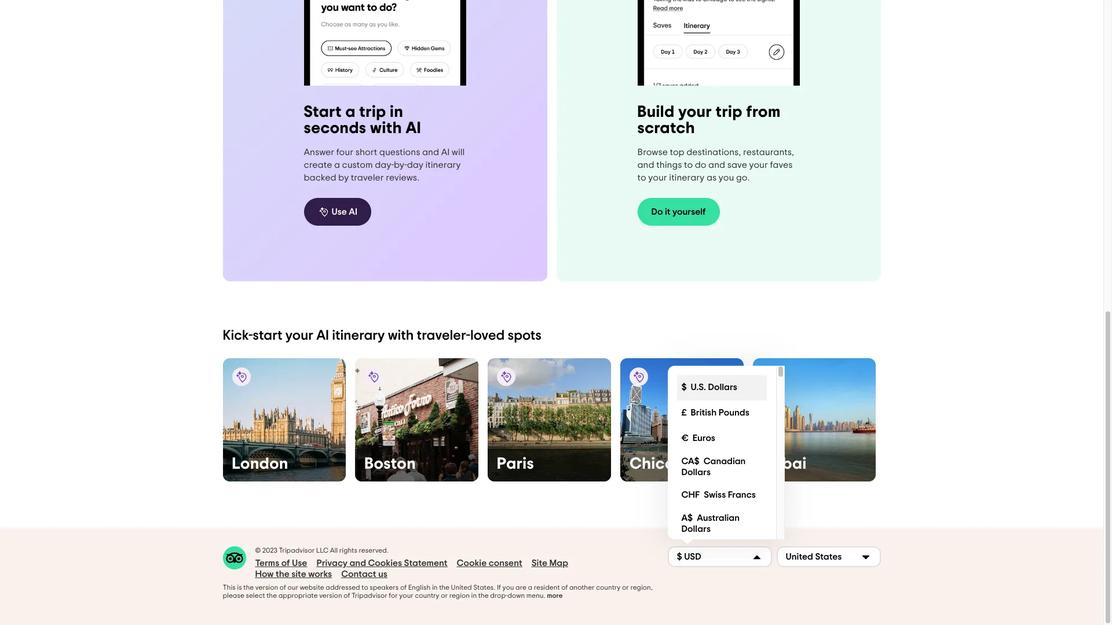Task type: vqa. For each thing, say whether or not it's contained in the screenshot.
London
yes



Task type: describe. For each thing, give the bounding box(es) containing it.
the inside site map how the site works
[[276, 570, 289, 579]]

terms
[[255, 559, 279, 568]]

london link
[[223, 359, 346, 482]]

restaurants,
[[743, 148, 794, 157]]

privacy and cookies statement link
[[316, 558, 448, 569]]

chf  swiss francs
[[681, 491, 756, 500]]

region
[[449, 592, 470, 599]]

with for itinerary
[[388, 329, 414, 343]]

chicago
[[630, 456, 695, 473]]

site map how the site works
[[255, 559, 568, 579]]

your inside build your trip from scratch
[[678, 104, 712, 120]]

tripadvisor inside the . if you are a resident of another country or region, please select the appropriate version of tripadvisor for your country or region in the drop-down menu.
[[352, 592, 387, 599]]

site
[[532, 559, 547, 568]]

pounds
[[719, 409, 749, 418]]

consent
[[489, 559, 522, 568]]

save
[[727, 160, 747, 170]]

will
[[452, 147, 465, 157]]

site map link
[[532, 558, 568, 569]]

dollars for $  u.s. dollars
[[708, 383, 737, 392]]

paris
[[497, 456, 534, 473]]

a inside "start a trip in seconds with ai"
[[345, 104, 356, 120]]

2 vertical spatial to
[[362, 584, 368, 591]]

website
[[300, 584, 324, 591]]

contact
[[341, 570, 376, 579]]

more
[[547, 592, 563, 599]]

by
[[338, 173, 349, 182]]

1 horizontal spatial to
[[637, 173, 646, 182]]

©
[[255, 547, 261, 554]]

you inside the . if you are a resident of another country or region, please select the appropriate version of tripadvisor for your country or region in the drop-down menu.
[[502, 584, 514, 591]]

usd
[[684, 553, 701, 562]]

use ai button
[[304, 198, 371, 226]]

ai inside answer four short questions and ai will create a custom day-by-day itinerary backed by traveler reviews.
[[441, 147, 450, 157]]

privacy
[[316, 559, 348, 568]]

another
[[569, 584, 595, 591]]

custom
[[342, 160, 373, 170]]

0 horizontal spatial states
[[473, 584, 494, 591]]

the right is
[[243, 584, 254, 591]]

$ usd
[[677, 553, 701, 562]]

seconds
[[304, 120, 366, 136]]

london
[[232, 456, 288, 473]]

ai inside use ai button
[[349, 207, 357, 216]]

it
[[665, 207, 670, 217]]

backed
[[304, 173, 336, 182]]

start a trip in seconds with ai
[[304, 104, 421, 136]]

0 vertical spatial or
[[622, 584, 629, 591]]

reserved.
[[359, 547, 389, 554]]

go.
[[736, 173, 750, 182]]

english
[[408, 584, 431, 591]]

appropriate
[[278, 592, 318, 599]]

use ai
[[332, 207, 357, 216]]

use inside terms of use link
[[292, 559, 307, 568]]

dubai link
[[753, 359, 876, 482]]

united states button
[[776, 547, 881, 568]]

francs
[[728, 491, 756, 500]]

£  british
[[681, 409, 717, 418]]

drop-
[[490, 592, 508, 599]]

terms of use link
[[255, 558, 307, 569]]

rights
[[339, 547, 357, 554]]

terms of use
[[255, 559, 307, 568]]

.
[[494, 584, 495, 591]]

reviews.
[[386, 173, 419, 182]]

itinerary inside browse top destinations, restaurants, and things to do and save your faves to your itinerary as you go.
[[669, 173, 705, 182]]

do
[[695, 160, 706, 170]]

start
[[253, 329, 282, 343]]

works
[[308, 570, 332, 579]]

build
[[637, 104, 675, 120]]

the up region
[[439, 584, 449, 591]]

loved
[[470, 329, 505, 343]]

ca$  canadian
[[681, 457, 746, 466]]

your down restaurants, at the right top
[[749, 160, 768, 170]]

of up how the site works link
[[281, 559, 290, 568]]

$
[[677, 553, 682, 562]]

and up contact
[[350, 559, 366, 568]]

itinerary inside answer four short questions and ai will create a custom day-by-day itinerary backed by traveler reviews.
[[425, 160, 461, 170]]

as
[[707, 173, 717, 182]]

dollars for a$  australian dollars
[[681, 525, 711, 534]]

more button
[[547, 592, 563, 600]]

ca$  canadian dollars
[[681, 457, 746, 477]]

traveler-
[[417, 329, 470, 343]]

use inside use ai button
[[332, 207, 347, 216]]

a inside answer four short questions and ai will create a custom day-by-day itinerary backed by traveler reviews.
[[334, 160, 340, 170]]

destinations,
[[687, 148, 741, 157]]

cookie
[[457, 559, 487, 568]]

with for seconds
[[370, 120, 402, 136]]

0 horizontal spatial version
[[255, 584, 278, 591]]

your right start
[[285, 329, 313, 343]]

do it yourself
[[651, 207, 706, 217]]

your down things
[[648, 173, 667, 182]]

region,
[[630, 584, 653, 591]]



Task type: locate. For each thing, give the bounding box(es) containing it.
1 vertical spatial dollars
[[681, 468, 711, 477]]

day
[[407, 160, 423, 170]]

2 vertical spatial itinerary
[[332, 329, 385, 343]]

1 vertical spatial version
[[319, 592, 342, 599]]

to left "do"
[[684, 160, 693, 170]]

0 horizontal spatial trip
[[359, 104, 386, 120]]

things
[[656, 160, 682, 170]]

boston link
[[355, 359, 478, 482]]

list box
[[668, 366, 785, 540]]

to down contact us link
[[362, 584, 368, 591]]

country
[[596, 584, 621, 591], [415, 592, 439, 599]]

0 vertical spatial you
[[719, 173, 734, 182]]

itinerary
[[425, 160, 461, 170], [669, 173, 705, 182], [332, 329, 385, 343]]

and inside answer four short questions and ai will create a custom day-by-day itinerary backed by traveler reviews.
[[422, 147, 439, 157]]

speakers
[[370, 584, 399, 591]]

and down browse
[[637, 160, 654, 170]]

and down 'destinations,'
[[708, 160, 725, 170]]

to
[[684, 160, 693, 170], [637, 173, 646, 182], [362, 584, 368, 591]]

trip inside "start a trip in seconds with ai"
[[359, 104, 386, 120]]

2 vertical spatial a
[[528, 584, 532, 591]]

in inside the . if you are a resident of another country or region, please select the appropriate version of tripadvisor for your country or region in the drop-down menu.
[[471, 592, 477, 599]]

1 vertical spatial in
[[432, 584, 438, 591]]

united
[[786, 553, 813, 562], [451, 584, 472, 591]]

2 horizontal spatial to
[[684, 160, 693, 170]]

0 vertical spatial itinerary
[[425, 160, 461, 170]]

in right english
[[432, 584, 438, 591]]

your inside the . if you are a resident of another country or region, please select the appropriate version of tripadvisor for your country or region in the drop-down menu.
[[399, 592, 413, 599]]

our
[[288, 584, 298, 591]]

the down terms of use link
[[276, 570, 289, 579]]

1 vertical spatial you
[[502, 584, 514, 591]]

1 vertical spatial with
[[388, 329, 414, 343]]

the
[[276, 570, 289, 579], [243, 584, 254, 591], [439, 584, 449, 591], [267, 592, 277, 599], [478, 592, 489, 599]]

traveler
[[351, 173, 384, 182]]

1 vertical spatial country
[[415, 592, 439, 599]]

2 horizontal spatial itinerary
[[669, 173, 705, 182]]

dollars up "£  british pounds"
[[708, 383, 737, 392]]

€  euros
[[681, 434, 715, 443]]

$ usd button
[[668, 547, 772, 568]]

1 horizontal spatial country
[[596, 584, 621, 591]]

0 horizontal spatial in
[[390, 104, 403, 120]]

a$  australian dollars
[[681, 514, 740, 534]]

version down how
[[255, 584, 278, 591]]

paris link
[[488, 359, 611, 482]]

ai down traveler
[[349, 207, 357, 216]]

the left drop-
[[478, 592, 489, 599]]

and up day
[[422, 147, 439, 157]]

kick-
[[223, 329, 253, 343]]

menu.
[[526, 592, 545, 599]]

2 horizontal spatial in
[[471, 592, 477, 599]]

1 horizontal spatial in
[[432, 584, 438, 591]]

a inside the . if you are a resident of another country or region, please select the appropriate version of tripadvisor for your country or region in the drop-down menu.
[[528, 584, 532, 591]]

do
[[651, 207, 663, 217]]

trip left from at the right
[[716, 104, 742, 120]]

country right another
[[596, 584, 621, 591]]

build your trip from scratch
[[637, 104, 781, 137]]

in inside "start a trip in seconds with ai"
[[390, 104, 403, 120]]

trip for a
[[359, 104, 386, 120]]

0 vertical spatial to
[[684, 160, 693, 170]]

four
[[336, 147, 353, 157]]

and
[[422, 147, 439, 157], [637, 160, 654, 170], [708, 160, 725, 170], [350, 559, 366, 568]]

a up by
[[334, 160, 340, 170]]

browse top destinations, restaurants, and things to do and save your faves to your itinerary as you go.
[[637, 148, 794, 182]]

with up questions
[[370, 120, 402, 136]]

2 horizontal spatial a
[[528, 584, 532, 591]]

version down addressed
[[319, 592, 342, 599]]

a
[[345, 104, 356, 120], [334, 160, 340, 170], [528, 584, 532, 591]]

of down addressed
[[344, 592, 350, 599]]

the right select
[[267, 592, 277, 599]]

country down english
[[415, 592, 439, 599]]

0 horizontal spatial a
[[334, 160, 340, 170]]

please
[[223, 592, 244, 599]]

ai left will
[[441, 147, 450, 157]]

1 horizontal spatial or
[[622, 584, 629, 591]]

© 2023 tripadvisor llc all rights reserved.
[[255, 547, 389, 554]]

1 vertical spatial states
[[473, 584, 494, 591]]

dollars inside a$  australian dollars
[[681, 525, 711, 534]]

cookie consent
[[457, 559, 522, 568]]

1 horizontal spatial states
[[815, 553, 842, 562]]

ai up questions
[[406, 120, 421, 136]]

use down by
[[332, 207, 347, 216]]

browse
[[637, 148, 668, 157]]

chicago link
[[620, 359, 744, 482]]

use
[[332, 207, 347, 216], [292, 559, 307, 568]]

of up more button
[[561, 584, 568, 591]]

. if you are a resident of another country or region, please select the appropriate version of tripadvisor for your country or region in the drop-down menu.
[[223, 584, 653, 599]]

how the site works link
[[255, 569, 332, 580]]

dubai
[[762, 456, 807, 473]]

boston
[[364, 456, 416, 473]]

1 vertical spatial a
[[334, 160, 340, 170]]

select
[[246, 592, 265, 599]]

states
[[815, 553, 842, 562], [473, 584, 494, 591]]

or left region
[[441, 592, 448, 599]]

you right as
[[719, 173, 734, 182]]

1 horizontal spatial use
[[332, 207, 347, 216]]

0 vertical spatial a
[[345, 104, 356, 120]]

tripadvisor up terms of use at the left of page
[[279, 547, 315, 554]]

of left our
[[280, 584, 286, 591]]

dollars inside ca$  canadian dollars
[[681, 468, 711, 477]]

of
[[281, 559, 290, 568], [280, 584, 286, 591], [400, 584, 407, 591], [561, 584, 568, 591], [344, 592, 350, 599]]

top
[[670, 148, 684, 157]]

trip inside build your trip from scratch
[[716, 104, 742, 120]]

1 vertical spatial or
[[441, 592, 448, 599]]

or left region,
[[622, 584, 629, 591]]

1 horizontal spatial trip
[[716, 104, 742, 120]]

site
[[291, 570, 306, 579]]

your right for
[[399, 592, 413, 599]]

do it yourself button
[[637, 198, 720, 226]]

ai right start
[[316, 329, 329, 343]]

1 vertical spatial itinerary
[[669, 173, 705, 182]]

$  u.s. dollars
[[681, 383, 737, 392]]

trip up short at the left
[[359, 104, 386, 120]]

if
[[497, 584, 501, 591]]

united states
[[786, 553, 842, 562]]

0 vertical spatial tripadvisor
[[279, 547, 315, 554]]

1 horizontal spatial itinerary
[[425, 160, 461, 170]]

0 horizontal spatial united
[[451, 584, 472, 591]]

ai inside "start a trip in seconds with ai"
[[406, 120, 421, 136]]

united inside popup button
[[786, 553, 813, 562]]

dollars down ca$  canadian
[[681, 468, 711, 477]]

statement
[[404, 559, 448, 568]]

2023
[[262, 547, 277, 554]]

dollars for ca$  canadian dollars
[[681, 468, 711, 477]]

trip for your
[[716, 104, 742, 120]]

with left traveler-
[[388, 329, 414, 343]]

0 horizontal spatial country
[[415, 592, 439, 599]]

version inside the . if you are a resident of another country or region, please select the appropriate version of tripadvisor for your country or region in the drop-down menu.
[[319, 592, 342, 599]]

1 horizontal spatial united
[[786, 553, 813, 562]]

are
[[516, 584, 526, 591]]

is
[[237, 584, 242, 591]]

scratch
[[637, 120, 695, 137]]

from
[[746, 104, 781, 120]]

1 vertical spatial to
[[637, 173, 646, 182]]

£  british pounds
[[681, 409, 749, 418]]

0 vertical spatial states
[[815, 553, 842, 562]]

0 vertical spatial united
[[786, 553, 813, 562]]

addressed
[[326, 584, 360, 591]]

us
[[378, 570, 387, 579]]

to down browse
[[637, 173, 646, 182]]

by-
[[394, 160, 407, 170]]

dollars
[[708, 383, 737, 392], [681, 468, 711, 477], [681, 525, 711, 534]]

for
[[389, 592, 398, 599]]

0 vertical spatial country
[[596, 584, 621, 591]]

create
[[304, 160, 332, 170]]

cookies
[[368, 559, 402, 568]]

1 horizontal spatial version
[[319, 592, 342, 599]]

answer four short questions and ai will create a custom day-by-day itinerary backed by traveler reviews.
[[304, 147, 465, 182]]

this
[[223, 584, 236, 591]]

0 vertical spatial with
[[370, 120, 402, 136]]

you right if
[[502, 584, 514, 591]]

your right build
[[678, 104, 712, 120]]

questions
[[379, 147, 420, 157]]

0 vertical spatial dollars
[[708, 383, 737, 392]]

1 horizontal spatial a
[[345, 104, 356, 120]]

0 vertical spatial version
[[255, 584, 278, 591]]

1 vertical spatial tripadvisor
[[352, 592, 387, 599]]

0 vertical spatial use
[[332, 207, 347, 216]]

use up site
[[292, 559, 307, 568]]

llc
[[316, 547, 328, 554]]

you inside browse top destinations, restaurants, and things to do and save your faves to your itinerary as you go.
[[719, 173, 734, 182]]

0 horizontal spatial itinerary
[[332, 329, 385, 343]]

list box containing $  u.s. dollars
[[668, 366, 785, 540]]

version
[[255, 584, 278, 591], [319, 592, 342, 599]]

contact us link
[[341, 569, 387, 580]]

all
[[330, 547, 338, 554]]

a right start
[[345, 104, 356, 120]]

0 horizontal spatial to
[[362, 584, 368, 591]]

2 vertical spatial in
[[471, 592, 477, 599]]

0 horizontal spatial tripadvisor
[[279, 547, 315, 554]]

you
[[719, 173, 734, 182], [502, 584, 514, 591]]

0 horizontal spatial use
[[292, 559, 307, 568]]

privacy and cookies statement
[[316, 559, 448, 568]]

2 vertical spatial dollars
[[681, 525, 711, 534]]

1 horizontal spatial you
[[719, 173, 734, 182]]

in up questions
[[390, 104, 403, 120]]

states inside popup button
[[815, 553, 842, 562]]

1 horizontal spatial tripadvisor
[[352, 592, 387, 599]]

with inside "start a trip in seconds with ai"
[[370, 120, 402, 136]]

1 vertical spatial united
[[451, 584, 472, 591]]

yourself
[[672, 207, 706, 217]]

dollars down a$  australian
[[681, 525, 711, 534]]

how
[[255, 570, 274, 579]]

day-
[[375, 160, 394, 170]]

1 vertical spatial use
[[292, 559, 307, 568]]

0 horizontal spatial or
[[441, 592, 448, 599]]

start
[[304, 104, 342, 120]]

a right are
[[528, 584, 532, 591]]

0 vertical spatial in
[[390, 104, 403, 120]]

of left english
[[400, 584, 407, 591]]

in right region
[[471, 592, 477, 599]]

tripadvisor down this is the version of our website addressed to speakers of english in the united states at the bottom left of page
[[352, 592, 387, 599]]

0 horizontal spatial you
[[502, 584, 514, 591]]

$  u.s.
[[681, 383, 706, 392]]



